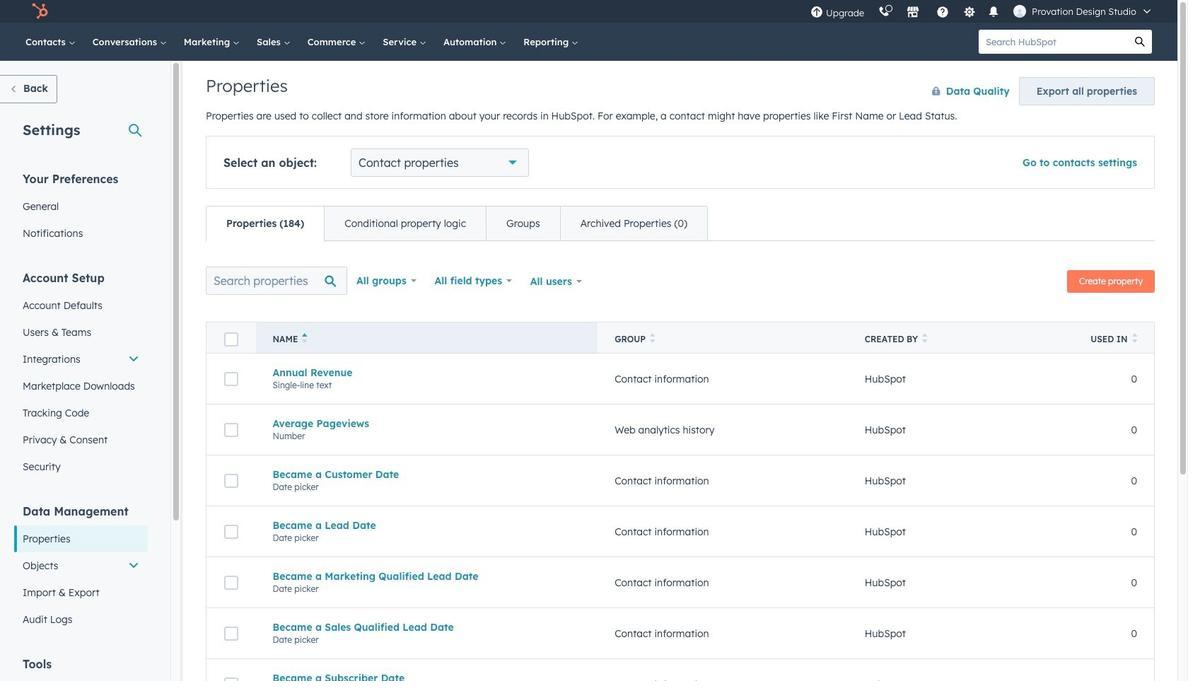 Task type: describe. For each thing, give the bounding box(es) containing it.
data management element
[[14, 504, 148, 633]]

press to sort. image for 3rd "press to sort." element from the right
[[650, 333, 655, 343]]

2 press to sort. element from the left
[[923, 333, 928, 345]]

press to sort. image
[[1132, 333, 1138, 343]]

marketplaces image
[[907, 6, 920, 19]]

your preferences element
[[14, 171, 148, 247]]

ascending sort. press to sort descending. image
[[302, 333, 308, 343]]

ascending sort. press to sort descending. element
[[302, 333, 308, 345]]

Search search field
[[206, 267, 347, 295]]



Task type: vqa. For each thing, say whether or not it's contained in the screenshot.
the middle Press to sort. ELEMENT
yes



Task type: locate. For each thing, give the bounding box(es) containing it.
james peterson image
[[1014, 5, 1027, 18]]

3 press to sort. element from the left
[[1132, 333, 1138, 345]]

tab panel
[[206, 241, 1155, 681]]

tab list
[[206, 206, 708, 241]]

account setup element
[[14, 270, 148, 480]]

1 press to sort. element from the left
[[650, 333, 655, 345]]

press to sort. element
[[650, 333, 655, 345], [923, 333, 928, 345], [1132, 333, 1138, 345]]

press to sort. image for second "press to sort." element from left
[[923, 333, 928, 343]]

press to sort. image
[[650, 333, 655, 343], [923, 333, 928, 343]]

0 horizontal spatial press to sort. element
[[650, 333, 655, 345]]

2 press to sort. image from the left
[[923, 333, 928, 343]]

1 horizontal spatial press to sort. element
[[923, 333, 928, 345]]

0 horizontal spatial press to sort. image
[[650, 333, 655, 343]]

1 horizontal spatial press to sort. image
[[923, 333, 928, 343]]

2 horizontal spatial press to sort. element
[[1132, 333, 1138, 345]]

1 press to sort. image from the left
[[650, 333, 655, 343]]

Search HubSpot search field
[[979, 30, 1128, 54]]

menu
[[804, 0, 1161, 23]]



